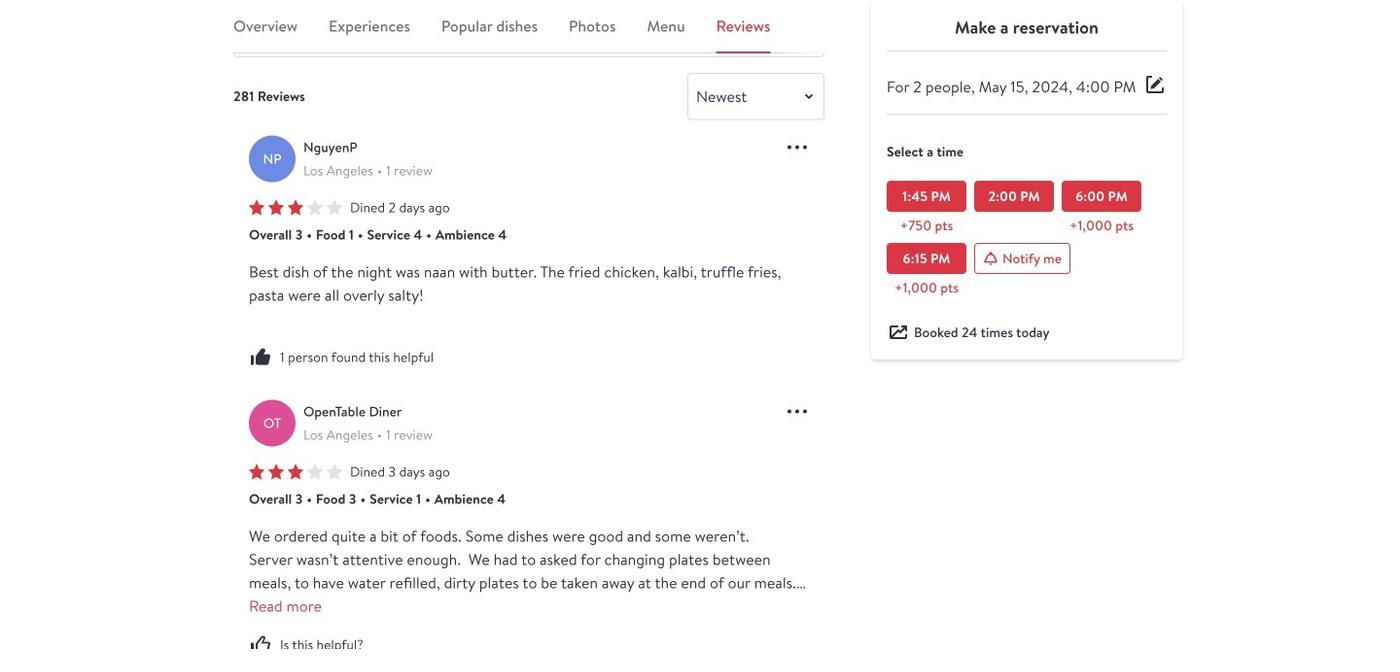 Task type: vqa. For each thing, say whether or not it's contained in the screenshot.
'4.8 stars' IMAGE
no



Task type: describe. For each thing, give the bounding box(es) containing it.
3 stars image for avatar photo for nguyenp
[[249, 200, 342, 215]]

Search all reviews search field
[[233, 11, 824, 57]]

avatar photo for opentable diner image
[[249, 400, 296, 447]]

3 stars image for avatar photo for opentable diner on the left of page
[[249, 464, 342, 480]]



Task type: locate. For each thing, give the bounding box(es) containing it.
0 vertical spatial 3 stars image
[[249, 200, 342, 215]]

3 stars image
[[249, 200, 342, 215], [249, 464, 342, 480]]

2 3 stars image from the top
[[249, 464, 342, 480]]

reviews list element
[[233, 120, 824, 649]]

1 vertical spatial 3 stars image
[[249, 464, 342, 480]]

3 stars image down avatar photo for opentable diner on the left of page
[[249, 464, 342, 480]]

3 stars image down avatar photo for nguyenp
[[249, 200, 342, 215]]

1 3 stars image from the top
[[249, 200, 342, 215]]

avatar photo for nguyenp image
[[249, 136, 296, 182]]

tab list
[[233, 15, 824, 53]]



